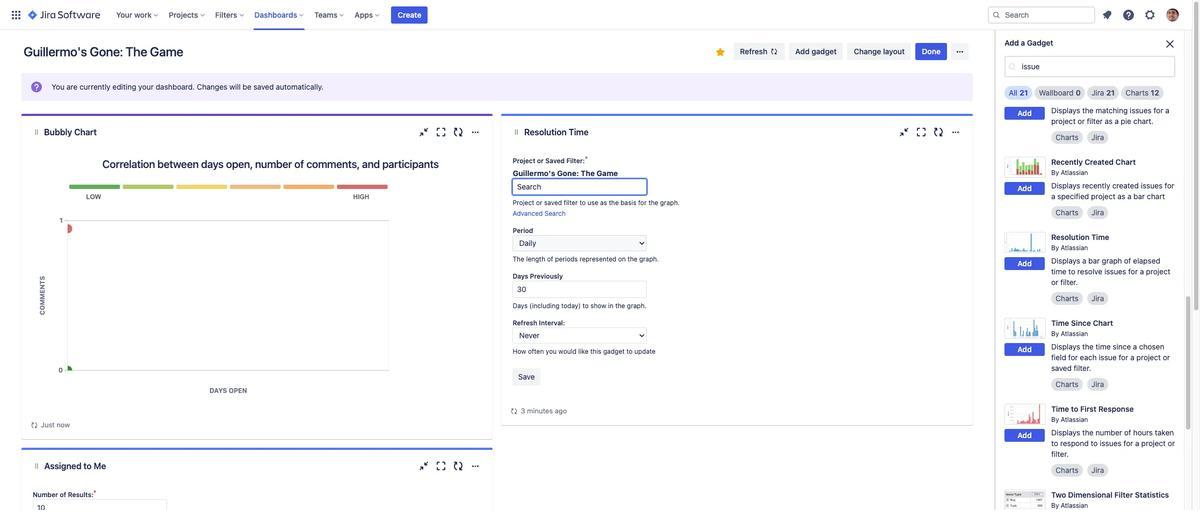Task type: locate. For each thing, give the bounding box(es) containing it.
time since chart by atlassian displays the time since a chosen field for each issue for a project or saved filter.
[[1051, 319, 1170, 373]]

0 horizontal spatial in
[[608, 302, 613, 310]]

for inside pie chart by atlassian displays the matching issues for a project or filter as a pie chart.
[[1154, 106, 1163, 115]]

project down elapsed at the bottom of the page
[[1146, 267, 1170, 276]]

1 horizontal spatial gone:
[[557, 169, 579, 178]]

saved inside time since chart by atlassian displays the time since a chosen field for each issue for a project or saved filter.
[[1051, 364, 1072, 373]]

0 vertical spatial days
[[513, 272, 528, 280]]

5 displays from the top
[[1051, 428, 1080, 437]]

assigned
[[44, 461, 81, 471]]

bar
[[1134, 192, 1145, 201], [1088, 256, 1100, 265]]

of inside resolution time "region"
[[547, 255, 553, 263]]

1 vertical spatial bar
[[1088, 256, 1100, 265]]

time inside time since chart by atlassian displays the time since a chosen field for each issue for a project or saved filter.
[[1096, 342, 1111, 351]]

chart
[[1064, 82, 1085, 91], [74, 127, 97, 137], [1116, 157, 1136, 167], [1093, 319, 1113, 328]]

gadget
[[1027, 38, 1053, 47], [1122, 41, 1148, 50]]

pie chart by atlassian displays the matching issues for a project or filter as a pie chart.
[[1051, 82, 1169, 126]]

number inside time to first response by atlassian displays the number of hours taken to respond to issues for a project or filter.
[[1096, 428, 1122, 437]]

0 vertical spatial guillermo's gone: the game
[[24, 44, 183, 59]]

apps button
[[351, 6, 384, 23]]

jira for time
[[1091, 294, 1104, 303]]

12
[[1151, 88, 1159, 97]]

as inside pie chart by atlassian displays the matching issues for a project or filter as a pie chart.
[[1105, 117, 1113, 126]]

1 project from the top
[[513, 157, 535, 165]]

add button for time to first response
[[1005, 429, 1045, 442]]

your
[[116, 10, 132, 19]]

as inside recently created chart by atlassian displays recently created issues for a specified project as a bar chart
[[1117, 192, 1125, 201]]

chart up created
[[1116, 157, 1136, 167]]

chart inside pie chart by atlassian displays the matching issues for a project or filter as a pie chart.
[[1064, 82, 1085, 91]]

1 horizontal spatial gadget
[[812, 47, 837, 56]]

results:
[[68, 491, 93, 499]]

0 vertical spatial project
[[513, 157, 535, 165]]

atlassian down first
[[1061, 416, 1088, 424]]

0 vertical spatial refresh
[[740, 47, 767, 56]]

like
[[578, 348, 589, 356]]

charts for since
[[1056, 380, 1079, 389]]

6 by from the top
[[1051, 416, 1059, 424]]

issues down response
[[1100, 439, 1122, 448]]

bubbly
[[44, 127, 72, 137]]

jira software image
[[28, 8, 100, 21], [28, 8, 100, 21]]

of right graph
[[1124, 256, 1131, 265]]

issues inside recently created chart by atlassian displays recently created issues for a specified project as a bar chart
[[1141, 181, 1163, 190]]

jira down resolve
[[1091, 294, 1104, 303]]

in for labels
[[1108, 41, 1114, 50]]

7 by from the top
[[1051, 502, 1059, 510]]

number of results:
[[33, 491, 93, 499]]

filter.
[[1060, 278, 1078, 287], [1074, 364, 1091, 373], [1051, 450, 1069, 459]]

displays inside pie chart by atlassian displays the matching issues for a project or filter as a pie chart.
[[1051, 106, 1080, 115]]

0 vertical spatial search field
[[988, 6, 1095, 23]]

refresh inside resolution time "region"
[[513, 319, 537, 327]]

project inside recently created chart by atlassian displays recently created issues for a specified project as a bar chart
[[1091, 192, 1115, 201]]

4 by from the top
[[1051, 244, 1059, 252]]

game up use
[[597, 169, 618, 178]]

charts for to
[[1056, 466, 1079, 475]]

0 vertical spatial bar
[[1134, 192, 1145, 201]]

0 horizontal spatial guillermo's
[[24, 44, 87, 59]]

add inside button
[[795, 47, 810, 56]]

of left 'hours'
[[1124, 428, 1131, 437]]

21 up the 'matching'
[[1106, 88, 1115, 97]]

atlassian up resolve
[[1061, 244, 1088, 252]]

recently
[[1082, 181, 1110, 190]]

gadget left change
[[812, 47, 837, 56]]

3 atlassian from the top
[[1061, 169, 1088, 177]]

guillermo's down project or saved filter:
[[513, 169, 555, 178]]

0 horizontal spatial guillermo's gone: the game
[[24, 44, 183, 59]]

None submit
[[513, 369, 540, 386]]

0 horizontal spatial time
[[1051, 267, 1066, 276]]

graph. right on
[[639, 255, 659, 263]]

time up each
[[1096, 342, 1111, 351]]

1 vertical spatial issue
[[1099, 353, 1117, 362]]

of inside bubbly chart region
[[294, 158, 304, 170]]

gone: inside resolution time "region"
[[557, 169, 579, 178]]

for inside resolution time by atlassian displays a bar graph of elapsed time to resolve issues for a project or filter.
[[1128, 267, 1138, 276]]

atlassian down pie
[[1061, 93, 1088, 102]]

gadget down help image
[[1122, 41, 1148, 50]]

3 add button from the top
[[1005, 182, 1045, 195]]

by down recently
[[1051, 169, 1059, 177]]

0 horizontal spatial game
[[150, 44, 183, 59]]

6 add button from the top
[[1005, 429, 1045, 442]]

today)
[[561, 302, 581, 310]]

or inside pie chart by atlassian displays the matching issues for a project or filter as a pie chart.
[[1078, 117, 1085, 126]]

0 horizontal spatial the
[[126, 44, 147, 59]]

issue inside time since chart by atlassian displays the time since a chosen field for each issue for a project or saved filter.
[[1099, 353, 1117, 362]]

project
[[1051, 117, 1076, 126], [1091, 192, 1115, 201], [1146, 267, 1170, 276], [1136, 353, 1161, 362], [1141, 439, 1166, 448]]

refresh for refresh interval:
[[513, 319, 537, 327]]

saved up search
[[544, 199, 562, 207]]

1 horizontal spatial time
[[1096, 342, 1111, 351]]

atlassian down since
[[1061, 330, 1088, 338]]

search field up add a gadget
[[988, 6, 1095, 23]]

0 vertical spatial time
[[1051, 267, 1066, 276]]

chart inside recently created chart by atlassian displays recently created issues for a specified project as a bar chart
[[1116, 157, 1136, 167]]

charts down field
[[1056, 380, 1079, 389]]

just now
[[41, 421, 70, 429]]

comments,
[[306, 158, 360, 170]]

1 21 from the left
[[1020, 88, 1028, 97]]

1 horizontal spatial guillermo's
[[513, 169, 555, 178]]

1 atlassian from the top
[[1061, 29, 1088, 37]]

0 vertical spatial game
[[150, 44, 183, 59]]

create button
[[391, 6, 428, 23]]

add right refresh icon at the right of the page
[[795, 47, 810, 56]]

jira inside by atlassian jira issue labels in a gadget
[[1051, 41, 1064, 50]]

teams button
[[311, 6, 348, 23]]

to left resolve
[[1068, 267, 1075, 276]]

4 add button from the top
[[1005, 258, 1045, 270]]

for inside recently created chart by atlassian displays recently created issues for a specified project as a bar chart
[[1165, 181, 1174, 190]]

dashboards button
[[251, 6, 308, 23]]

2 21 from the left
[[1106, 88, 1115, 97]]

to left update
[[626, 348, 633, 356]]

your work button
[[113, 6, 162, 23]]

displays inside recently created chart by atlassian displays recently created issues for a specified project as a bar chart
[[1051, 181, 1080, 190]]

1 vertical spatial refresh
[[513, 319, 537, 327]]

2 days from the top
[[513, 302, 528, 310]]

jira for created
[[1091, 208, 1104, 217]]

atlassian inside resolution time by atlassian displays a bar graph of elapsed time to resolve issues for a project or filter.
[[1061, 244, 1088, 252]]

for down elapsed at the bottom of the page
[[1128, 267, 1138, 276]]

0 vertical spatial filter
[[1087, 117, 1103, 126]]

1 vertical spatial in
[[608, 302, 613, 310]]

atlassian inside recently created chart by atlassian displays recently created issues for a specified project as a bar chart
[[1061, 169, 1088, 177]]

two dimensional filter statistics image
[[1005, 490, 1046, 510]]

chosen
[[1139, 342, 1164, 351]]

5 atlassian from the top
[[1061, 330, 1088, 338]]

for down response
[[1124, 439, 1133, 448]]

2 vertical spatial filter.
[[1051, 450, 1069, 459]]

charts for chart
[[1056, 133, 1079, 142]]

resolution
[[524, 127, 567, 137], [1051, 233, 1089, 242]]

of right 'length'
[[547, 255, 553, 263]]

how
[[513, 348, 526, 356]]

by right resolution time image
[[1051, 244, 1059, 252]]

graph
[[1102, 256, 1122, 265]]

open,
[[226, 158, 253, 170]]

4 atlassian from the top
[[1061, 244, 1088, 252]]

participants
[[382, 158, 439, 170]]

by up field
[[1051, 330, 1059, 338]]

issues up 'chart.'
[[1130, 106, 1152, 115]]

since
[[1113, 342, 1131, 351]]

more actions for assigned to me gadget image
[[469, 460, 482, 473]]

banner
[[0, 0, 1192, 30]]

in right labels
[[1108, 41, 1114, 50]]

advanced
[[513, 209, 543, 218]]

project inside resolution time by atlassian displays a bar graph of elapsed time to resolve issues for a project or filter.
[[1146, 267, 1170, 276]]

the inside time since chart by atlassian displays the time since a chosen field for each issue for a project or saved filter.
[[1082, 342, 1094, 351]]

issues inside resolution time by atlassian displays a bar graph of elapsed time to resolve issues for a project or filter.
[[1104, 267, 1126, 276]]

displays inside resolution time by atlassian displays a bar graph of elapsed time to resolve issues for a project or filter.
[[1051, 256, 1080, 265]]

0 vertical spatial issue
[[1066, 41, 1084, 50]]

work
[[134, 10, 152, 19]]

gadget inside button
[[812, 47, 837, 56]]

by up add a gadget
[[1051, 29, 1059, 37]]

gone: up currently
[[90, 44, 123, 59]]

to left respond
[[1051, 439, 1058, 448]]

1 horizontal spatial game
[[597, 169, 618, 178]]

time inside time to first response by atlassian displays the number of hours taken to respond to issues for a project or filter.
[[1051, 404, 1069, 414]]

filter. inside time since chart by atlassian displays the time since a chosen field for each issue for a project or saved filter.
[[1074, 364, 1091, 373]]

1 days from the top
[[513, 272, 528, 280]]

0 horizontal spatial as
[[600, 199, 607, 207]]

issues inside pie chart by atlassian displays the matching issues for a project or filter as a pie chart.
[[1130, 106, 1152, 115]]

the right on
[[628, 255, 637, 263]]

1 horizontal spatial saved
[[544, 199, 562, 207]]

search image
[[992, 10, 1001, 19]]

of left comments,
[[294, 158, 304, 170]]

the up your
[[126, 44, 147, 59]]

add button up pie chart image
[[1005, 43, 1045, 56]]

jira left labels
[[1051, 41, 1064, 50]]

you are currently editing your dashboard. changes will be saved automatically.
[[52, 82, 324, 91]]

1 vertical spatial the
[[581, 169, 595, 178]]

minutes
[[527, 407, 553, 415]]

and
[[362, 158, 380, 170]]

2 vertical spatial saved
[[1051, 364, 1072, 373]]

3 displays from the top
[[1051, 256, 1080, 265]]

of inside resolution time by atlassian displays a bar graph of elapsed time to resolve issues for a project or filter.
[[1124, 256, 1131, 265]]

bar inside recently created chart by atlassian displays recently created issues for a specified project as a bar chart
[[1134, 192, 1145, 201]]

atlassian down two
[[1061, 502, 1088, 510]]

show
[[590, 302, 606, 310]]

Search field
[[988, 6, 1095, 23], [513, 179, 647, 195]]

jira down recently
[[1091, 208, 1104, 217]]

project down chosen
[[1136, 353, 1161, 362]]

gadget right this
[[603, 348, 625, 356]]

1 vertical spatial gadget
[[603, 348, 625, 356]]

filter. down respond
[[1051, 450, 1069, 459]]

refresh inside button
[[740, 47, 767, 56]]

1 vertical spatial filter.
[[1074, 364, 1091, 373]]

displays up respond
[[1051, 428, 1080, 437]]

are
[[66, 82, 77, 91]]

minimize assigned to me image
[[418, 460, 431, 473]]

1 vertical spatial saved
[[544, 199, 562, 207]]

filters
[[215, 10, 237, 19]]

0 horizontal spatial refresh
[[513, 319, 537, 327]]

all 21
[[1009, 88, 1028, 97]]

search field inside banner
[[988, 6, 1095, 23]]

or inside resolution time by atlassian displays a bar graph of elapsed time to resolve issues for a project or filter.
[[1051, 278, 1058, 287]]

settings image
[[1144, 8, 1157, 21]]

1 horizontal spatial refresh
[[740, 47, 767, 56]]

gadget inside by atlassian jira issue labels in a gadget
[[1122, 41, 1148, 50]]

6 atlassian from the top
[[1061, 416, 1088, 424]]

1 displays from the top
[[1051, 106, 1080, 115]]

2 add button from the top
[[1005, 107, 1045, 120]]

1 vertical spatial guillermo's gone: the game
[[513, 169, 618, 178]]

charts up recently
[[1056, 133, 1079, 142]]

how often you would like this gadget to update
[[513, 348, 656, 356]]

graph. for days (including today) to show in the graph.
[[627, 302, 647, 310]]

5 add button from the top
[[1005, 344, 1045, 356]]

or inside time since chart by atlassian displays the time since a chosen field for each issue for a project or saved filter.
[[1163, 353, 1170, 362]]

guillermo's gone: the game down filter:
[[513, 169, 618, 178]]

gadget up pie
[[1027, 38, 1053, 47]]

2 horizontal spatial saved
[[1051, 364, 1072, 373]]

displays up field
[[1051, 342, 1080, 351]]

1 vertical spatial days
[[513, 302, 528, 310]]

filter. for since
[[1074, 364, 1091, 373]]

1 vertical spatial game
[[597, 169, 618, 178]]

21 for all 21
[[1020, 88, 1028, 97]]

0 vertical spatial guillermo's
[[24, 44, 87, 59]]

0 vertical spatial gadget
[[812, 47, 837, 56]]

0 vertical spatial the
[[126, 44, 147, 59]]

project down wallboard 0
[[1051, 117, 1076, 126]]

1 horizontal spatial filter
[[1087, 117, 1103, 126]]

2 displays from the top
[[1051, 181, 1080, 190]]

gone:
[[90, 44, 123, 59], [557, 169, 579, 178]]

resolution up resolve
[[1051, 233, 1089, 242]]

project left saved
[[513, 157, 535, 165]]

by atlassian jira issue labels in a gadget
[[1051, 29, 1148, 50]]

game inside resolution time "region"
[[597, 169, 618, 178]]

by right time to first response "image"
[[1051, 416, 1059, 424]]

of
[[294, 158, 304, 170], [547, 255, 553, 263], [1124, 256, 1131, 265], [1124, 428, 1131, 437], [60, 491, 66, 499]]

recently
[[1051, 157, 1083, 167]]

0 vertical spatial number
[[255, 158, 292, 170]]

dashboards
[[254, 10, 297, 19]]

an arrow curved in a circular way on the button that refreshes the dashboard image
[[510, 407, 519, 416]]

correlation
[[102, 158, 155, 170]]

0 horizontal spatial gone:
[[90, 44, 123, 59]]

gadget
[[812, 47, 837, 56], [603, 348, 625, 356]]

for down 12 at top
[[1154, 106, 1163, 115]]

days for days (including today) to show in the graph.
[[513, 302, 528, 310]]

1 vertical spatial project
[[513, 199, 534, 207]]

project down recently
[[1091, 192, 1115, 201]]

resolution inside resolution time by atlassian displays a bar graph of elapsed time to resolve issues for a project or filter.
[[1051, 233, 1089, 242]]

21 for jira 21
[[1106, 88, 1115, 97]]

minimize bubbly chart image
[[418, 126, 431, 139]]

first
[[1080, 404, 1096, 414]]

filter. inside time to first response by atlassian displays the number of hours taken to respond to issues for a project or filter.
[[1051, 450, 1069, 459]]

4 displays from the top
[[1051, 342, 1080, 351]]

changes
[[197, 82, 227, 91]]

0 vertical spatial saved
[[253, 82, 274, 91]]

1 vertical spatial graph.
[[639, 255, 659, 263]]

your work
[[116, 10, 152, 19]]

recently created chart by atlassian displays recently created issues for a specified project as a bar chart
[[1051, 157, 1174, 201]]

resolution for resolution time by atlassian displays a bar graph of elapsed time to resolve issues for a project or filter.
[[1051, 233, 1089, 242]]

1 vertical spatial resolution
[[1051, 233, 1089, 242]]

or inside project or saved filter to use as the basis for the graph. advanced search
[[536, 199, 542, 207]]

response
[[1098, 404, 1134, 414]]

guillermo's gone: the game up currently
[[24, 44, 183, 59]]

in inside resolution time "region"
[[608, 302, 613, 310]]

1 vertical spatial time
[[1096, 342, 1111, 351]]

an arrow curved in a circular way on the button that refreshes the dashboard image
[[30, 421, 39, 429]]

0 horizontal spatial 21
[[1020, 88, 1028, 97]]

number
[[255, 158, 292, 170], [1096, 428, 1122, 437]]

time since chart image
[[1005, 318, 1046, 339]]

length
[[526, 255, 545, 263]]

use
[[587, 199, 598, 207]]

2 vertical spatial graph.
[[627, 302, 647, 310]]

project up advanced
[[513, 199, 534, 207]]

the inside pie chart by atlassian displays the matching issues for a project or filter as a pie chart.
[[1082, 106, 1094, 115]]

the down filter:
[[581, 169, 595, 178]]

correlation between days open, number of comments, and participants
[[102, 158, 439, 170]]

charts up since
[[1056, 294, 1079, 303]]

number down response
[[1096, 428, 1122, 437]]

1 horizontal spatial as
[[1105, 117, 1113, 126]]

days previously
[[513, 272, 563, 280]]

0 horizontal spatial issue
[[1066, 41, 1084, 50]]

0 horizontal spatial gadget
[[603, 348, 625, 356]]

atlassian inside time since chart by atlassian displays the time since a chosen field for each issue for a project or saved filter.
[[1061, 330, 1088, 338]]

more dashboard actions image
[[953, 45, 966, 58]]

the
[[126, 44, 147, 59], [581, 169, 595, 178], [513, 255, 524, 263]]

filter down the 'matching'
[[1087, 117, 1103, 126]]

atlassian inside by atlassian jira issue labels in a gadget
[[1061, 29, 1088, 37]]

charts
[[1126, 88, 1149, 97], [1056, 133, 1079, 142], [1056, 208, 1079, 217], [1056, 294, 1079, 303], [1056, 380, 1079, 389], [1056, 466, 1079, 475]]

the up each
[[1082, 342, 1094, 351]]

the left 'length'
[[513, 255, 524, 263]]

bubbly chart
[[44, 127, 97, 137]]

0 vertical spatial gone:
[[90, 44, 123, 59]]

2 by from the top
[[1051, 93, 1059, 102]]

days down 'length'
[[513, 272, 528, 280]]

displays up specified
[[1051, 181, 1080, 190]]

of inside time to first response by atlassian displays the number of hours taken to respond to issues for a project or filter.
[[1124, 428, 1131, 437]]

for down since on the bottom right of the page
[[1119, 353, 1128, 362]]

0 horizontal spatial resolution
[[524, 127, 567, 137]]

atlassian up labels
[[1061, 29, 1088, 37]]

time up filter:
[[569, 127, 589, 137]]

game up dashboard.
[[150, 44, 183, 59]]

or inside time to first response by atlassian displays the number of hours taken to respond to issues for a project or filter.
[[1168, 439, 1175, 448]]

1 vertical spatial guillermo's
[[513, 169, 555, 178]]

in for show
[[608, 302, 613, 310]]

charts left 12 at top
[[1126, 88, 1149, 97]]

minimize resolution time image
[[898, 126, 910, 139]]

0 vertical spatial filter.
[[1060, 278, 1078, 287]]

help image
[[1122, 8, 1135, 21]]

be
[[243, 82, 251, 91]]

1 by from the top
[[1051, 29, 1059, 37]]

0 vertical spatial in
[[1108, 41, 1114, 50]]

1 horizontal spatial resolution
[[1051, 233, 1089, 242]]

1 horizontal spatial number
[[1096, 428, 1122, 437]]

as down created
[[1117, 192, 1125, 201]]

number
[[33, 491, 58, 499]]

21 right 'all'
[[1020, 88, 1028, 97]]

None text field
[[33, 500, 167, 510]]

assigned to me
[[44, 461, 106, 471]]

1 horizontal spatial bar
[[1134, 192, 1145, 201]]

bar left chart
[[1134, 192, 1145, 201]]

issues up chart
[[1141, 181, 1163, 190]]

7 atlassian from the top
[[1061, 502, 1088, 510]]

1 horizontal spatial gadget
[[1122, 41, 1148, 50]]

represented
[[580, 255, 616, 263]]

1 vertical spatial gone:
[[557, 169, 579, 178]]

issues
[[1130, 106, 1152, 115], [1141, 181, 1163, 190], [1104, 267, 1126, 276], [1100, 439, 1122, 448]]

none submit inside resolution time "region"
[[513, 369, 540, 386]]

1 horizontal spatial in
[[1108, 41, 1114, 50]]

graph. right show
[[627, 302, 647, 310]]

add button down resolution time image
[[1005, 258, 1045, 270]]

1 vertical spatial search field
[[513, 179, 647, 195]]

2 horizontal spatial the
[[581, 169, 595, 178]]

0 horizontal spatial number
[[255, 158, 292, 170]]

interval:
[[539, 319, 565, 327]]

5 by from the top
[[1051, 330, 1059, 338]]

filter up search
[[564, 199, 578, 207]]

0 vertical spatial resolution
[[524, 127, 567, 137]]

saved down field
[[1051, 364, 1072, 373]]

1 vertical spatial number
[[1096, 428, 1122, 437]]

your
[[138, 82, 154, 91]]

by down two
[[1051, 502, 1059, 510]]

2 project from the top
[[513, 199, 534, 207]]

in right show
[[608, 302, 613, 310]]

your profile and settings image
[[1166, 8, 1179, 21]]

project inside project or saved filter to use as the basis for the graph. advanced search
[[513, 199, 534, 207]]

0 horizontal spatial filter
[[564, 199, 578, 207]]

0 horizontal spatial bar
[[1088, 256, 1100, 265]]

2 horizontal spatial as
[[1117, 192, 1125, 201]]

game
[[150, 44, 183, 59], [597, 169, 618, 178]]

in inside by atlassian jira issue labels in a gadget
[[1108, 41, 1114, 50]]

0 vertical spatial graph.
[[660, 199, 680, 207]]

displays down wallboard 0
[[1051, 106, 1080, 115]]

1 horizontal spatial guillermo's gone: the game
[[513, 169, 618, 178]]

2 atlassian from the top
[[1061, 93, 1088, 102]]

time left since
[[1051, 319, 1069, 328]]

days left (including
[[513, 302, 528, 310]]

3 minutes ago
[[521, 407, 567, 415]]

add up 'all'
[[1005, 38, 1019, 47]]

by inside two dimensional filter statistics by atlassian
[[1051, 502, 1059, 510]]

graph. right basis
[[660, 199, 680, 207]]

1 horizontal spatial issue
[[1099, 353, 1117, 362]]

gadget inside resolution time "region"
[[603, 348, 625, 356]]

0 horizontal spatial search field
[[513, 179, 647, 195]]

filter. down resolve
[[1060, 278, 1078, 287]]

basis
[[621, 199, 636, 207]]

charts up two
[[1056, 466, 1079, 475]]

1 vertical spatial filter
[[564, 199, 578, 207]]

1 horizontal spatial search field
[[988, 6, 1095, 23]]

issues down graph
[[1104, 267, 1126, 276]]

1 horizontal spatial the
[[513, 255, 524, 263]]

now
[[57, 421, 70, 429]]

3 by from the top
[[1051, 169, 1059, 177]]

dashboard.
[[156, 82, 195, 91]]

for right basis
[[638, 199, 647, 207]]

saved right be
[[253, 82, 274, 91]]

by inside recently created chart by atlassian displays recently created issues for a specified project as a bar chart
[[1051, 169, 1059, 177]]

charts for time
[[1056, 294, 1079, 303]]

1 horizontal spatial 21
[[1106, 88, 1115, 97]]



Task type: vqa. For each thing, say whether or not it's contained in the screenshot.


Task type: describe. For each thing, give the bounding box(es) containing it.
of right number
[[60, 491, 66, 499]]

statistics
[[1135, 490, 1169, 500]]

elapsed
[[1133, 256, 1160, 265]]

recently created chart image
[[1005, 157, 1046, 178]]

0 horizontal spatial gadget
[[1027, 38, 1053, 47]]

refresh image
[[770, 47, 778, 56]]

by inside resolution time by atlassian displays a bar graph of elapsed time to resolve issues for a project or filter.
[[1051, 244, 1059, 252]]

0
[[1076, 88, 1081, 97]]

project inside time since chart by atlassian displays the time since a chosen field for each issue for a project or saved filter.
[[1136, 353, 1161, 362]]

resolution for resolution time
[[524, 127, 567, 137]]

primary element
[[6, 0, 988, 30]]

refresh button
[[734, 43, 785, 60]]

you
[[52, 82, 64, 91]]

by inside time to first response by atlassian displays the number of hours taken to respond to issues for a project or filter.
[[1051, 416, 1059, 424]]

to right respond
[[1091, 439, 1098, 448]]

filters button
[[212, 6, 248, 23]]

between
[[157, 158, 199, 170]]

created
[[1112, 181, 1139, 190]]

add down recently created chart image
[[1018, 184, 1032, 193]]

guillermo's inside resolution time "region"
[[513, 169, 555, 178]]

chart right bubbly
[[74, 127, 97, 137]]

appswitcher icon image
[[10, 8, 23, 21]]

issues inside time to first response by atlassian displays the number of hours taken to respond to issues for a project or filter.
[[1100, 439, 1122, 448]]

displays inside time to first response by atlassian displays the number of hours taken to respond to issues for a project or filter.
[[1051, 428, 1080, 437]]

periods
[[555, 255, 578, 263]]

taken
[[1155, 428, 1174, 437]]

as for filter
[[1105, 117, 1113, 126]]

charts for created
[[1056, 208, 1079, 217]]

will
[[229, 82, 241, 91]]

add down time to first response "image"
[[1018, 431, 1032, 440]]

bar inside resolution time by atlassian displays a bar graph of elapsed time to resolve issues for a project or filter.
[[1088, 256, 1100, 265]]

add button for resolution time
[[1005, 258, 1045, 270]]

pie
[[1121, 117, 1131, 126]]

to inside project or saved filter to use as the basis for the graph. advanced search
[[580, 199, 586, 207]]

time inside time since chart by atlassian displays the time since a chosen field for each issue for a project or saved filter.
[[1051, 319, 1069, 328]]

banner containing your work
[[0, 0, 1192, 30]]

0 horizontal spatial saved
[[253, 82, 274, 91]]

project or saved filter to use as the basis for the graph. advanced search
[[513, 199, 680, 218]]

displays inside time since chart by atlassian displays the time since a chosen field for each issue for a project or saved filter.
[[1051, 342, 1080, 351]]

resolve
[[1077, 267, 1102, 276]]

by inside pie chart by atlassian displays the matching issues for a project or filter as a pie chart.
[[1051, 93, 1059, 102]]

resolution time region
[[510, 148, 964, 417]]

add gadget
[[795, 47, 837, 56]]

teams
[[314, 10, 337, 19]]

graph. for the length of periods represented on the graph.
[[639, 255, 659, 263]]

change layout
[[854, 47, 905, 56]]

Search gadgets field
[[1018, 57, 1174, 76]]

for inside time to first response by atlassian displays the number of hours taken to respond to issues for a project or filter.
[[1124, 439, 1133, 448]]

resolution time image
[[1005, 232, 1046, 253]]

hours
[[1133, 428, 1153, 437]]

layout
[[883, 47, 905, 56]]

ago
[[555, 407, 567, 415]]

3
[[521, 407, 525, 415]]

the left basis
[[609, 199, 619, 207]]

1 add button from the top
[[1005, 43, 1045, 56]]

time inside resolution time by atlassian displays a bar graph of elapsed time to resolve issues for a project or filter.
[[1091, 233, 1109, 242]]

the right basis
[[648, 199, 658, 207]]

filter
[[1114, 490, 1133, 500]]

editing
[[112, 82, 136, 91]]

time to first response by atlassian displays the number of hours taken to respond to issues for a project or filter.
[[1051, 404, 1175, 459]]

number inside bubbly chart region
[[255, 158, 292, 170]]

a inside by atlassian jira issue labels in a gadget
[[1116, 41, 1120, 50]]

days
[[201, 158, 224, 170]]

pie chart image
[[1005, 82, 1046, 103]]

saved
[[545, 157, 565, 165]]

maximize assigned to me image
[[435, 460, 448, 473]]

often
[[528, 348, 544, 356]]

by inside time since chart by atlassian displays the time since a chosen field for each issue for a project or saved filter.
[[1051, 330, 1059, 338]]

search field inside resolution time "region"
[[513, 179, 647, 195]]

notifications image
[[1101, 8, 1114, 21]]

Days Previously text field
[[513, 281, 647, 298]]

refresh bubbly chart image
[[452, 126, 465, 139]]

filter inside project or saved filter to use as the basis for the graph. advanced search
[[564, 199, 578, 207]]

for right field
[[1068, 353, 1078, 362]]

add down time since chart image
[[1018, 345, 1032, 354]]

more actions for resolution time gadget image
[[949, 126, 962, 139]]

graph. inside project or saved filter to use as the basis for the graph. advanced search
[[660, 199, 680, 207]]

atlassian inside two dimensional filter statistics by atlassian
[[1061, 502, 1088, 510]]

wallboard
[[1039, 88, 1074, 97]]

the right show
[[615, 302, 625, 310]]

star guillermo's gone: the game image
[[714, 46, 727, 59]]

field
[[1051, 353, 1066, 362]]

since
[[1071, 319, 1091, 328]]

refresh assigned to me image
[[452, 460, 465, 473]]

jira for since
[[1091, 380, 1104, 389]]

guillermo's gone: the game inside resolution time "region"
[[513, 169, 618, 178]]

time to first response image
[[1005, 404, 1046, 425]]

resolution time by atlassian displays a bar graph of elapsed time to resolve issues for a project or filter.
[[1051, 233, 1170, 287]]

jira for to
[[1091, 466, 1104, 475]]

close icon image
[[1164, 38, 1176, 50]]

atlassian inside time to first response by atlassian displays the number of hours taken to respond to issues for a project or filter.
[[1061, 416, 1088, 424]]

to left me
[[84, 461, 92, 471]]

add a gadget
[[1005, 38, 1053, 47]]

by inside by atlassian jira issue labels in a gadget
[[1051, 29, 1059, 37]]

a inside time to first response by atlassian displays the number of hours taken to respond to issues for a project or filter.
[[1135, 439, 1139, 448]]

currently
[[79, 82, 110, 91]]

previously
[[530, 272, 563, 280]]

respond
[[1060, 439, 1089, 448]]

change layout button
[[847, 43, 911, 60]]

you
[[546, 348, 557, 356]]

filter:
[[566, 157, 585, 165]]

add button for time since chart
[[1005, 344, 1045, 356]]

as inside project or saved filter to use as the basis for the graph. advanced search
[[600, 199, 607, 207]]

on
[[618, 255, 626, 263]]

(including
[[529, 302, 559, 310]]

for inside project or saved filter to use as the basis for the graph. advanced search
[[638, 199, 647, 207]]

atlassian inside pie chart by atlassian displays the matching issues for a project or filter as a pie chart.
[[1061, 93, 1088, 102]]

done link
[[916, 43, 947, 60]]

project for project or saved filter to use as the basis for the graph. advanced search
[[513, 199, 534, 207]]

projects
[[169, 10, 198, 19]]

the inside time to first response by atlassian displays the number of hours taken to respond to issues for a project or filter.
[[1082, 428, 1094, 437]]

project inside time to first response by atlassian displays the number of hours taken to respond to issues for a project or filter.
[[1141, 439, 1166, 448]]

add down resolution time image
[[1018, 259, 1032, 268]]

this
[[590, 348, 601, 356]]

create
[[398, 10, 421, 19]]

saved inside project or saved filter to use as the basis for the graph. advanced search
[[544, 199, 562, 207]]

refresh interval:
[[513, 319, 565, 327]]

project inside pie chart by atlassian displays the matching issues for a project or filter as a pie chart.
[[1051, 117, 1076, 126]]

specified
[[1057, 192, 1089, 201]]

more actions for bubbly chart gadget image
[[469, 126, 482, 139]]

bubbly chart region
[[30, 148, 484, 431]]

2 vertical spatial the
[[513, 255, 524, 263]]

issue inside by atlassian jira issue labels in a gadget
[[1066, 41, 1084, 50]]

pie
[[1051, 82, 1062, 91]]

created
[[1085, 157, 1114, 167]]

project or saved filter:
[[513, 157, 585, 165]]

resolution time
[[524, 127, 589, 137]]

add down pie chart image
[[1018, 109, 1032, 118]]

all
[[1009, 88, 1017, 97]]

days for days previously
[[513, 272, 528, 280]]

add button for recently created chart
[[1005, 182, 1045, 195]]

project for project or saved filter:
[[513, 157, 535, 165]]

labels
[[1086, 41, 1106, 50]]

dimensional
[[1068, 490, 1112, 500]]

time inside resolution time by atlassian displays a bar graph of elapsed time to resolve issues for a project or filter.
[[1051, 267, 1066, 276]]

add button for pie chart
[[1005, 107, 1045, 120]]

to left first
[[1071, 404, 1078, 414]]

filter inside pie chart by atlassian displays the matching issues for a project or filter as a pie chart.
[[1087, 117, 1103, 126]]

filter. for to
[[1051, 450, 1069, 459]]

add up pie chart image
[[1018, 44, 1032, 53]]

automatically.
[[276, 82, 324, 91]]

me
[[94, 461, 106, 471]]

the length of periods represented on the graph.
[[513, 255, 659, 263]]

search
[[545, 209, 566, 218]]

charts 12
[[1126, 88, 1159, 97]]

chart inside time since chart by atlassian displays the time since a chosen field for each issue for a project or saved filter.
[[1093, 319, 1113, 328]]

two dimensional filter statistics by atlassian
[[1051, 490, 1169, 510]]

maximize resolution time image
[[915, 126, 928, 139]]

add gadget button
[[789, 43, 843, 60]]

filter. inside resolution time by atlassian displays a bar graph of elapsed time to resolve issues for a project or filter.
[[1060, 278, 1078, 287]]

done
[[922, 47, 941, 56]]

to left show
[[583, 302, 589, 310]]

maximize bubbly chart image
[[435, 126, 448, 139]]

as for project
[[1117, 192, 1125, 201]]

to inside resolution time by atlassian displays a bar graph of elapsed time to resolve issues for a project or filter.
[[1068, 267, 1075, 276]]

refresh for refresh
[[740, 47, 767, 56]]

advanced search link
[[513, 209, 566, 218]]

jira right '0'
[[1092, 88, 1104, 97]]

refresh resolution time image
[[932, 126, 945, 139]]

jira for chart
[[1091, 133, 1104, 142]]

period
[[513, 227, 533, 235]]

chart.
[[1133, 117, 1154, 126]]

change
[[854, 47, 881, 56]]



